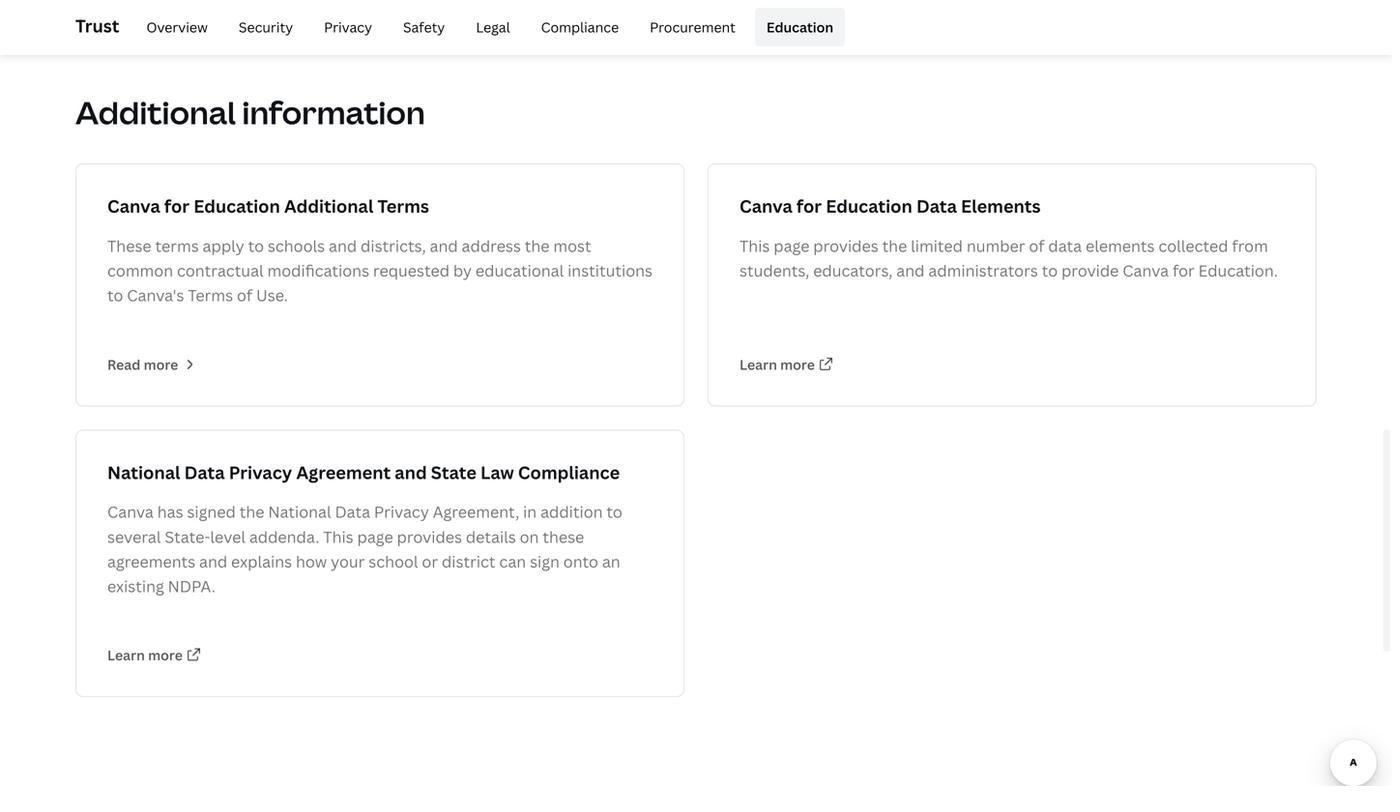 Task type: describe. For each thing, give the bounding box(es) containing it.
0 vertical spatial additional
[[75, 91, 236, 133]]

existing
[[107, 576, 164, 597]]

your
[[331, 551, 365, 572]]

legal link
[[464, 8, 522, 46]]

the for national data privacy agreement and state law compliance
[[240, 502, 264, 522]]

national inside canva has signed the national data privacy agreement, in addition to several state-level addenda. this page provides details on these agreements and explains how your school or district can sign onto an existing ndpa.
[[268, 502, 331, 522]]

to inside this page provides the limited number of data elements collected from students, educators, and administrators to provide canva for education.
[[1042, 260, 1058, 281]]

canva for education data elements
[[740, 194, 1041, 218]]

canva inside this page provides the limited number of data elements collected from students, educators, and administrators to provide canva for education.
[[1123, 260, 1169, 281]]

students,
[[740, 260, 810, 281]]

read more link
[[107, 355, 197, 374]]

agreement
[[296, 461, 391, 484]]

canva has signed the national data privacy agreement, in addition to several state-level addenda. this page provides details on these agreements and explains how your school or district can sign onto an existing ndpa.
[[107, 502, 623, 597]]

these
[[107, 235, 151, 256]]

explains
[[231, 551, 292, 572]]

apply
[[203, 235, 244, 256]]

requested
[[373, 260, 450, 281]]

to down common
[[107, 285, 123, 306]]

education.
[[1199, 260, 1278, 281]]

0 vertical spatial data
[[917, 194, 957, 218]]

privacy inside menu bar
[[324, 18, 372, 36]]

compliance link
[[530, 8, 631, 46]]

the for canva for education data elements
[[882, 235, 907, 256]]

0 vertical spatial terms
[[378, 194, 429, 218]]

the inside these terms apply to schools and districts, and address the most common contractual modifications requested by educational institutions to canva's terms of use.
[[525, 235, 550, 256]]

canva's
[[127, 285, 184, 306]]

education for canva for education data elements
[[826, 194, 913, 218]]

and left state
[[395, 461, 427, 484]]

provides inside this page provides the limited number of data elements collected from students, educators, and administrators to provide canva for education.
[[813, 235, 879, 256]]

learn for canva for education data elements
[[740, 355, 777, 374]]

these
[[543, 526, 584, 547]]

educators,
[[813, 260, 893, 281]]

terms
[[155, 235, 199, 256]]

limited
[[911, 235, 963, 256]]

educational
[[476, 260, 564, 281]]

page inside canva has signed the national data privacy agreement, in addition to several state-level addenda. this page provides details on these agreements and explains how your school or district can sign onto an existing ndpa.
[[357, 526, 393, 547]]

this inside canva has signed the national data privacy agreement, in addition to several state-level addenda. this page provides details on these agreements and explains how your school or district can sign onto an existing ndpa.
[[323, 526, 354, 547]]

page inside this page provides the limited number of data elements collected from students, educators, and administrators to provide canva for education.
[[774, 235, 810, 256]]

this page provides the limited number of data elements collected from students, educators, and administrators to provide canva for education.
[[740, 235, 1278, 281]]

of inside this page provides the limited number of data elements collected from students, educators, and administrators to provide canva for education.
[[1029, 235, 1045, 256]]

use.
[[256, 285, 288, 306]]

education link
[[755, 8, 845, 46]]

privacy inside canva has signed the national data privacy agreement, in addition to several state-level addenda. this page provides details on these agreements and explains how your school or district can sign onto an existing ndpa.
[[374, 502, 429, 522]]

ndpa.
[[168, 576, 215, 597]]

district
[[442, 551, 496, 572]]

schools
[[268, 235, 325, 256]]

details
[[466, 526, 516, 547]]

security link
[[227, 8, 305, 46]]

to inside canva has signed the national data privacy agreement, in addition to several state-level addenda. this page provides details on these agreements and explains how your school or district can sign onto an existing ndpa.
[[607, 502, 623, 522]]

common
[[107, 260, 173, 281]]

these terms apply to schools and districts, and address the most common contractual modifications requested by educational institutions to canva's terms of use.
[[107, 235, 653, 306]]

more for canva for education additional terms
[[144, 355, 178, 374]]

several
[[107, 526, 161, 547]]

collected
[[1159, 235, 1229, 256]]

onto
[[564, 551, 598, 572]]

contractual
[[177, 260, 264, 281]]

elements
[[961, 194, 1041, 218]]



Task type: vqa. For each thing, say whether or not it's contained in the screenshot.
Marketing link
no



Task type: locate. For each thing, give the bounding box(es) containing it.
procurement link
[[638, 8, 747, 46]]

institutions
[[568, 260, 653, 281]]

learn more for national
[[107, 646, 183, 664]]

terms up districts,
[[378, 194, 429, 218]]

1 vertical spatial terms
[[188, 285, 233, 306]]

learn more link
[[740, 355, 834, 374], [107, 646, 201, 664]]

0 vertical spatial this
[[740, 235, 770, 256]]

more right read
[[144, 355, 178, 374]]

safety link
[[392, 8, 457, 46]]

1 vertical spatial national
[[268, 502, 331, 522]]

addition
[[541, 502, 603, 522]]

1 vertical spatial learn
[[107, 646, 145, 664]]

1 vertical spatial additional
[[284, 194, 374, 218]]

the up educational on the left top of the page
[[525, 235, 550, 256]]

1 vertical spatial learn more link
[[107, 646, 201, 664]]

1 vertical spatial page
[[357, 526, 393, 547]]

page up school
[[357, 526, 393, 547]]

for down collected
[[1173, 260, 1195, 281]]

compliance right legal
[[541, 18, 619, 36]]

has
[[157, 502, 183, 522]]

safety
[[403, 18, 445, 36]]

0 vertical spatial compliance
[[541, 18, 619, 36]]

1 horizontal spatial data
[[335, 502, 370, 522]]

1 horizontal spatial for
[[797, 194, 822, 218]]

on
[[520, 526, 539, 547]]

data up the signed
[[184, 461, 225, 484]]

signed
[[187, 502, 236, 522]]

state-
[[165, 526, 210, 547]]

the down canva for education data elements
[[882, 235, 907, 256]]

1 horizontal spatial national
[[268, 502, 331, 522]]

read
[[107, 355, 140, 374]]

of
[[1029, 235, 1045, 256], [237, 285, 252, 306]]

provides
[[813, 235, 879, 256], [397, 526, 462, 547]]

page
[[774, 235, 810, 256], [357, 526, 393, 547]]

2 horizontal spatial privacy
[[374, 502, 429, 522]]

state
[[431, 461, 477, 484]]

0 horizontal spatial data
[[184, 461, 225, 484]]

and inside this page provides the limited number of data elements collected from students, educators, and administrators to provide canva for education.
[[897, 260, 925, 281]]

page up students,
[[774, 235, 810, 256]]

and inside canva has signed the national data privacy agreement, in addition to several state-level addenda. this page provides details on these agreements and explains how your school or district can sign onto an existing ndpa.
[[199, 551, 227, 572]]

menu bar containing overview
[[127, 8, 845, 46]]

1 horizontal spatial terms
[[378, 194, 429, 218]]

data
[[1049, 235, 1082, 256]]

read more
[[107, 355, 178, 374]]

canva for education additional terms
[[107, 194, 429, 218]]

overview link
[[135, 8, 219, 46]]

provides up educators,
[[813, 235, 879, 256]]

address
[[462, 235, 521, 256]]

additional up schools
[[284, 194, 374, 218]]

1 vertical spatial privacy
[[229, 461, 292, 484]]

national data privacy agreement and state law compliance
[[107, 461, 620, 484]]

0 vertical spatial of
[[1029, 235, 1045, 256]]

learn more link down students,
[[740, 355, 834, 374]]

1 horizontal spatial provides
[[813, 235, 879, 256]]

education for canva for education additional terms
[[194, 194, 280, 218]]

menu bar
[[127, 8, 845, 46]]

national up has
[[107, 461, 180, 484]]

2 vertical spatial data
[[335, 502, 370, 522]]

2 horizontal spatial data
[[917, 194, 957, 218]]

1 horizontal spatial learn more
[[740, 355, 815, 374]]

data up limited at the right of page
[[917, 194, 957, 218]]

sign
[[530, 551, 560, 572]]

privacy
[[324, 18, 372, 36], [229, 461, 292, 484], [374, 502, 429, 522]]

to right the addition
[[607, 502, 623, 522]]

and down level
[[199, 551, 227, 572]]

1 vertical spatial provides
[[397, 526, 462, 547]]

data down agreement
[[335, 502, 370, 522]]

agreements
[[107, 551, 195, 572]]

canva down 'elements'
[[1123, 260, 1169, 281]]

learn more for canva
[[740, 355, 815, 374]]

compliance inside menu bar
[[541, 18, 619, 36]]

canva for canva for education data elements
[[740, 194, 793, 218]]

provide
[[1062, 260, 1119, 281]]

overview
[[146, 18, 208, 36]]

learn more link down existing
[[107, 646, 201, 664]]

0 horizontal spatial terms
[[188, 285, 233, 306]]

learn down existing
[[107, 646, 145, 664]]

1 horizontal spatial the
[[525, 235, 550, 256]]

modifications
[[267, 260, 369, 281]]

1 horizontal spatial learn more link
[[740, 355, 834, 374]]

0 horizontal spatial privacy
[[229, 461, 292, 484]]

information
[[242, 91, 425, 133]]

for for canva for education additional terms
[[164, 194, 190, 218]]

for up terms
[[164, 194, 190, 218]]

2 horizontal spatial the
[[882, 235, 907, 256]]

1 vertical spatial learn more
[[107, 646, 183, 664]]

canva up several on the bottom of the page
[[107, 502, 154, 522]]

0 horizontal spatial national
[[107, 461, 180, 484]]

terms
[[378, 194, 429, 218], [188, 285, 233, 306]]

canva inside canva has signed the national data privacy agreement, in addition to several state-level addenda. this page provides details on these agreements and explains how your school or district can sign onto an existing ndpa.
[[107, 502, 154, 522]]

most
[[553, 235, 591, 256]]

canva
[[107, 194, 160, 218], [740, 194, 793, 218], [1123, 260, 1169, 281], [107, 502, 154, 522]]

this up the your
[[323, 526, 354, 547]]

0 horizontal spatial learn
[[107, 646, 145, 664]]

for inside this page provides the limited number of data elements collected from students, educators, and administrators to provide canva for education.
[[1173, 260, 1195, 281]]

provides inside canva has signed the national data privacy agreement, in addition to several state-level addenda. this page provides details on these agreements and explains how your school or district can sign onto an existing ndpa.
[[397, 526, 462, 547]]

procurement
[[650, 18, 736, 36]]

1 horizontal spatial learn
[[740, 355, 777, 374]]

to
[[248, 235, 264, 256], [1042, 260, 1058, 281], [107, 285, 123, 306], [607, 502, 623, 522]]

0 horizontal spatial page
[[357, 526, 393, 547]]

to down data
[[1042, 260, 1058, 281]]

learn more down students,
[[740, 355, 815, 374]]

0 vertical spatial learn more
[[740, 355, 815, 374]]

canva for canva has signed the national data privacy agreement, in addition to several state-level addenda. this page provides details on these agreements and explains how your school or district can sign onto an existing ndpa.
[[107, 502, 154, 522]]

can
[[499, 551, 526, 572]]

1 vertical spatial compliance
[[518, 461, 620, 484]]

agreement,
[[433, 502, 519, 522]]

from
[[1232, 235, 1268, 256]]

districts,
[[361, 235, 426, 256]]

2 horizontal spatial for
[[1173, 260, 1195, 281]]

administrators
[[929, 260, 1038, 281]]

school
[[369, 551, 418, 572]]

of left data
[[1029, 235, 1045, 256]]

and up by
[[430, 235, 458, 256]]

learn down students,
[[740, 355, 777, 374]]

learn more
[[740, 355, 815, 374], [107, 646, 183, 664]]

terms inside these terms apply to schools and districts, and address the most common contractual modifications requested by educational institutions to canva's terms of use.
[[188, 285, 233, 306]]

learn more link for national
[[107, 646, 201, 664]]

of inside these terms apply to schools and districts, and address the most common contractual modifications requested by educational institutions to canva's terms of use.
[[237, 285, 252, 306]]

the inside canva has signed the national data privacy agreement, in addition to several state-level addenda. this page provides details on these agreements and explains how your school or district can sign onto an existing ndpa.
[[240, 502, 264, 522]]

of left use.
[[237, 285, 252, 306]]

the up level
[[240, 502, 264, 522]]

0 vertical spatial provides
[[813, 235, 879, 256]]

more
[[144, 355, 178, 374], [780, 355, 815, 374], [148, 646, 183, 664]]

1 vertical spatial this
[[323, 526, 354, 547]]

privacy up school
[[374, 502, 429, 522]]

0 horizontal spatial the
[[240, 502, 264, 522]]

1 horizontal spatial additional
[[284, 194, 374, 218]]

additional
[[75, 91, 236, 133], [284, 194, 374, 218]]

0 vertical spatial national
[[107, 461, 180, 484]]

to right apply
[[248, 235, 264, 256]]

0 horizontal spatial provides
[[397, 526, 462, 547]]

0 vertical spatial learn more link
[[740, 355, 834, 374]]

more down ndpa.
[[148, 646, 183, 664]]

canva up students,
[[740, 194, 793, 218]]

0 horizontal spatial this
[[323, 526, 354, 547]]

0 vertical spatial learn
[[740, 355, 777, 374]]

learn for national data privacy agreement and state law compliance
[[107, 646, 145, 664]]

learn more down existing
[[107, 646, 183, 664]]

additional down overview link at the left top of the page
[[75, 91, 236, 133]]

for
[[164, 194, 190, 218], [797, 194, 822, 218], [1173, 260, 1195, 281]]

by
[[453, 260, 472, 281]]

1 vertical spatial of
[[237, 285, 252, 306]]

national up the 'addenda.'
[[268, 502, 331, 522]]

1 horizontal spatial of
[[1029, 235, 1045, 256]]

law
[[481, 461, 514, 484]]

elements
[[1086, 235, 1155, 256]]

this up students,
[[740, 235, 770, 256]]

national
[[107, 461, 180, 484], [268, 502, 331, 522]]

data
[[917, 194, 957, 218], [184, 461, 225, 484], [335, 502, 370, 522]]

1 vertical spatial data
[[184, 461, 225, 484]]

0 horizontal spatial of
[[237, 285, 252, 306]]

an
[[602, 551, 620, 572]]

2 vertical spatial privacy
[[374, 502, 429, 522]]

and down limited at the right of page
[[897, 260, 925, 281]]

additional information
[[75, 91, 425, 133]]

number
[[967, 235, 1025, 256]]

learn more link for canva
[[740, 355, 834, 374]]

data inside canva has signed the national data privacy agreement, in addition to several state-level addenda. this page provides details on these agreements and explains how your school or district can sign onto an existing ndpa.
[[335, 502, 370, 522]]

canva up "these"
[[107, 194, 160, 218]]

terms down the contractual on the left top of the page
[[188, 285, 233, 306]]

the
[[525, 235, 550, 256], [882, 235, 907, 256], [240, 502, 264, 522]]

0 vertical spatial privacy
[[324, 18, 372, 36]]

learn
[[740, 355, 777, 374], [107, 646, 145, 664]]

more for national data privacy agreement and state law compliance
[[148, 646, 183, 664]]

canva for canva for education additional terms
[[107, 194, 160, 218]]

trust
[[75, 14, 119, 38]]

or
[[422, 551, 438, 572]]

1 horizontal spatial privacy
[[324, 18, 372, 36]]

0 horizontal spatial for
[[164, 194, 190, 218]]

this inside this page provides the limited number of data elements collected from students, educators, and administrators to provide canva for education.
[[740, 235, 770, 256]]

for for canva for education data elements
[[797, 194, 822, 218]]

compliance
[[541, 18, 619, 36], [518, 461, 620, 484]]

and up the modifications
[[329, 235, 357, 256]]

for up students,
[[797, 194, 822, 218]]

1 horizontal spatial this
[[740, 235, 770, 256]]

this
[[740, 235, 770, 256], [323, 526, 354, 547]]

0 horizontal spatial additional
[[75, 91, 236, 133]]

privacy link
[[312, 8, 384, 46]]

0 horizontal spatial learn more
[[107, 646, 183, 664]]

privacy up the signed
[[229, 461, 292, 484]]

0 horizontal spatial learn more link
[[107, 646, 201, 664]]

privacy left safety
[[324, 18, 372, 36]]

1 horizontal spatial page
[[774, 235, 810, 256]]

compliance up the addition
[[518, 461, 620, 484]]

in
[[523, 502, 537, 522]]

the inside this page provides the limited number of data elements collected from students, educators, and administrators to provide canva for education.
[[882, 235, 907, 256]]

provides up or
[[397, 526, 462, 547]]

how
[[296, 551, 327, 572]]

level
[[210, 526, 246, 547]]

0 vertical spatial page
[[774, 235, 810, 256]]

more down students,
[[780, 355, 815, 374]]

and
[[329, 235, 357, 256], [430, 235, 458, 256], [897, 260, 925, 281], [395, 461, 427, 484], [199, 551, 227, 572]]

security
[[239, 18, 293, 36]]

addenda.
[[249, 526, 319, 547]]

legal
[[476, 18, 510, 36]]

more for canva for education data elements
[[780, 355, 815, 374]]



